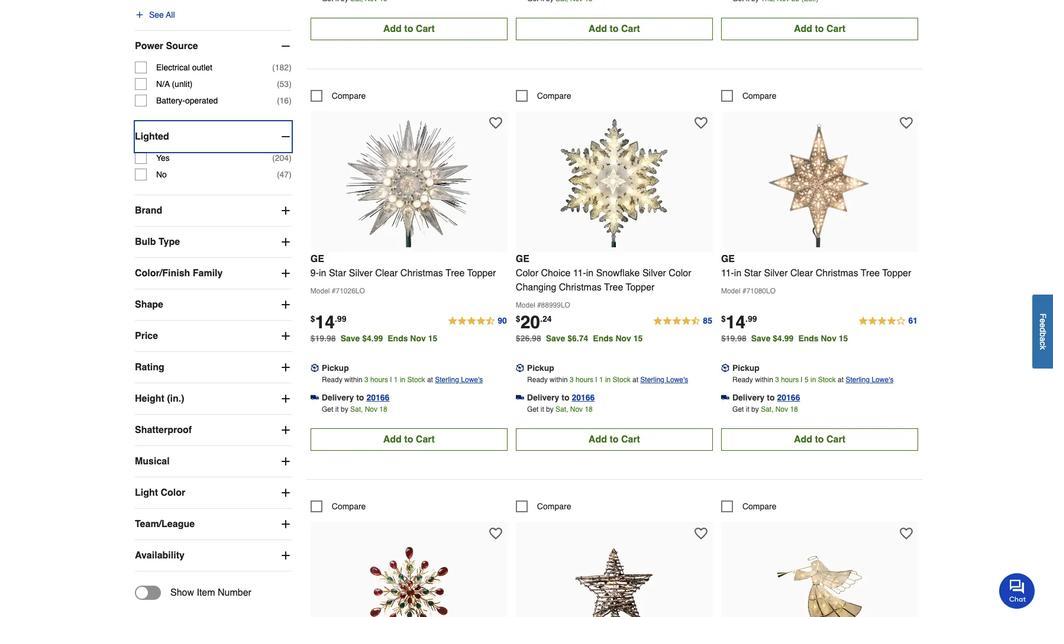 Task type: locate. For each thing, give the bounding box(es) containing it.
0 horizontal spatial topper
[[467, 268, 496, 279]]

2 14 from the left
[[726, 312, 746, 332]]

ready for truck filled image
[[322, 376, 343, 384]]

clear inside ge 9-in star silver clear christmas tree topper
[[375, 268, 398, 279]]

0 horizontal spatial pickup
[[322, 363, 349, 373]]

plus image inside bulb type 'button'
[[280, 236, 292, 248]]

2 horizontal spatial 20166
[[777, 393, 801, 402]]

0 horizontal spatial model
[[311, 287, 330, 295]]

$19.98 for 90
[[311, 334, 336, 343]]

actual price $14.99 element down model # 71026lo
[[311, 312, 347, 332]]

plus image for musical
[[280, 456, 292, 468]]

delivery for truck filled image
[[322, 393, 354, 402]]

shape
[[135, 299, 163, 310]]

save down 71080lo
[[752, 334, 771, 343]]

minus image inside power source button
[[280, 40, 292, 52]]

$ 14 .99
[[311, 312, 347, 332], [721, 312, 757, 332]]

plus image
[[135, 10, 144, 19], [280, 267, 292, 279], [280, 330, 292, 342], [280, 362, 292, 373], [280, 393, 292, 405], [280, 518, 292, 530], [280, 550, 292, 562]]

0 horizontal spatial ready within 3 hours | 1 in stock at sterling lowe's
[[322, 376, 483, 384]]

2 20166 from the left
[[572, 393, 595, 402]]

# for color
[[537, 301, 541, 309]]

0 horizontal spatial clear
[[375, 268, 398, 279]]

ends
[[388, 334, 408, 343], [593, 334, 614, 343], [799, 334, 819, 343]]

0 horizontal spatial stock
[[408, 376, 425, 384]]

2 sat, from the left
[[556, 405, 568, 414]]

electrical outlet
[[156, 63, 212, 72]]

plus image inside rating button
[[280, 362, 292, 373]]

1 horizontal spatial 14
[[726, 312, 746, 332]]

0 horizontal spatial 4.5 stars image
[[448, 314, 508, 328]]

plus image for color/finish family
[[280, 267, 292, 279]]

2 lowe's from the left
[[667, 376, 689, 384]]

) up 53
[[289, 63, 292, 72]]

compare inside 1001168998 element
[[332, 91, 366, 100]]

tree down snowflake
[[604, 282, 623, 293]]

1 horizontal spatial $19.98 save $4.99 ends nov 15
[[721, 334, 848, 343]]

0 horizontal spatial silver
[[349, 268, 373, 279]]

3 stock from the left
[[818, 376, 836, 384]]

save down 71026lo
[[341, 334, 360, 343]]

$4.99 down 71026lo
[[362, 334, 383, 343]]

hours for truck filled image's pickup image
[[371, 376, 388, 384]]

3 sterling lowe's button from the left
[[846, 374, 894, 386]]

2 horizontal spatial sterling lowe's button
[[846, 374, 894, 386]]

e up b
[[1039, 323, 1048, 328]]

1 lowe's from the left
[[461, 376, 483, 384]]

3 get it by sat, nov 18 from the left
[[733, 405, 798, 414]]

0 horizontal spatial ends nov 15 element
[[388, 334, 442, 343]]

truck filled image for ready within 3 hours | 5 in stock at sterling lowe's
[[721, 394, 730, 402]]

star inside ge 9-in star silver clear christmas tree topper
[[329, 268, 346, 279]]

1 horizontal spatial pickup image
[[516, 364, 524, 372]]

0 horizontal spatial sterling
[[435, 376, 459, 384]]

0 horizontal spatial $19.98
[[311, 334, 336, 343]]

1 vertical spatial minus image
[[280, 131, 292, 143]]

color up changing
[[516, 268, 539, 279]]

1 delivery from the left
[[322, 393, 354, 402]]

silver inside ge 9-in star silver clear christmas tree topper
[[349, 268, 373, 279]]

3 delivery to 20166 from the left
[[733, 393, 801, 402]]

0 horizontal spatial star
[[329, 268, 346, 279]]

4 plus image from the top
[[280, 424, 292, 436]]

3 hours from the left
[[781, 376, 799, 384]]

star inside ge 11-in star silver clear christmas tree topper
[[744, 268, 762, 279]]

1 horizontal spatial ends
[[593, 334, 614, 343]]

1 horizontal spatial 11-
[[721, 268, 734, 279]]

get it by sat, nov 18 for ready within 3 hours | 1 in stock at sterling lowe's truck filled icon
[[527, 405, 593, 414]]

$19.98
[[311, 334, 336, 343], [721, 334, 747, 343]]

plus image for height (in.)
[[280, 393, 292, 405]]

2 sterling lowe's button from the left
[[641, 374, 689, 386]]

pickup image up truck filled image
[[311, 364, 319, 372]]

5 plus image from the top
[[280, 456, 292, 468]]

silver up 71026lo
[[349, 268, 373, 279]]

3 ends from the left
[[799, 334, 819, 343]]

christmas inside ge 11-in star silver clear christmas tree topper
[[816, 268, 859, 279]]

2 11- from the left
[[721, 268, 734, 279]]

2 horizontal spatial within
[[755, 376, 774, 384]]

was price $19.98 element down model # 71026lo
[[311, 331, 341, 343]]

0 horizontal spatial at
[[427, 376, 433, 384]]

1 vertical spatial heart outline image
[[900, 527, 913, 540]]

14 for 90
[[315, 312, 335, 332]]

n/a (unlit)
[[156, 79, 193, 89]]

0 horizontal spatial ready
[[322, 376, 343, 384]]

1 horizontal spatial color
[[516, 268, 539, 279]]

1 delivery to 20166 from the left
[[322, 393, 390, 402]]

1 15 from the left
[[428, 334, 438, 343]]

11- right choice
[[573, 268, 586, 279]]

1 at from the left
[[427, 376, 433, 384]]

tree for 9-in star silver clear christmas tree topper
[[446, 268, 465, 279]]

ready
[[322, 376, 343, 384], [527, 376, 548, 384], [733, 376, 753, 384]]

choice
[[541, 268, 571, 279]]

minus image up "204"
[[280, 131, 292, 143]]

$19.98 save $4.99 ends nov 15 down 71026lo
[[311, 334, 438, 343]]

ge 11-in star silver clear christmas tree topper image
[[755, 117, 885, 247]]

stock for truck filled image
[[408, 376, 425, 384]]

2 star from the left
[[744, 268, 762, 279]]

.99 down model # 71080lo
[[746, 314, 757, 324]]

2 horizontal spatial ends nov 15 element
[[799, 334, 853, 343]]

show item number element
[[135, 586, 252, 600]]

$ right 90
[[516, 314, 521, 324]]

$ inside $ 20 .24
[[516, 314, 521, 324]]

1 horizontal spatial at
[[633, 376, 639, 384]]

model for 11-in star silver clear christmas tree topper
[[721, 287, 741, 295]]

silver right snowflake
[[643, 268, 666, 279]]

plus image inside the team/league button
[[280, 518, 292, 530]]

$19.98 up pickup icon
[[721, 334, 747, 343]]

1 horizontal spatial topper
[[626, 282, 655, 293]]

1 save from the left
[[341, 334, 360, 343]]

1 $19.98 from the left
[[311, 334, 336, 343]]

hours for pickup icon
[[781, 376, 799, 384]]

pickup
[[322, 363, 349, 373], [527, 363, 554, 373], [733, 363, 760, 373]]

$ 14 .99 for 61
[[721, 312, 757, 332]]

1 truck filled image from the left
[[516, 394, 524, 402]]

.24
[[540, 314, 552, 324]]

hours for pickup image for ready within 3 hours | 1 in stock at sterling lowe's truck filled icon
[[576, 376, 594, 384]]

color
[[516, 268, 539, 279], [669, 268, 692, 279], [161, 488, 185, 498]]

pickup image down $26.98
[[516, 364, 524, 372]]

1 horizontal spatial silver
[[643, 268, 666, 279]]

pickup image
[[311, 364, 319, 372], [516, 364, 524, 372]]

1 horizontal spatial tree
[[604, 282, 623, 293]]

stock for truck filled icon associated with ready within 3 hours | 5 in stock at sterling lowe's
[[818, 376, 836, 384]]

add
[[383, 23, 402, 34], [589, 23, 607, 34], [794, 23, 813, 34], [383, 434, 402, 445], [589, 434, 607, 445], [794, 434, 813, 445]]

was price $19.98 element
[[311, 331, 341, 343], [721, 331, 752, 343]]

get it by sat, nov 18 for truck filled image
[[322, 405, 388, 414]]

( for 16
[[277, 96, 280, 105]]

0 horizontal spatial 20166 button
[[367, 392, 390, 403]]

1 ends nov 15 element from the left
[[388, 334, 442, 343]]

plus image inside the availability button
[[280, 550, 292, 562]]

ge inside ge 9-in star silver clear christmas tree topper
[[311, 254, 324, 264]]

0 horizontal spatial lowe's
[[461, 376, 483, 384]]

ge 9-in star silver clear christmas tree topper image
[[344, 117, 474, 247]]

# for 11-
[[743, 287, 747, 295]]

2 horizontal spatial by
[[752, 405, 759, 414]]

) down 53
[[289, 96, 292, 105]]

savings save $4.99 element for 61
[[752, 334, 853, 343]]

ends nov 15 element
[[388, 334, 442, 343], [593, 334, 648, 343], [799, 334, 853, 343]]

tree inside ge 9-in star silver clear christmas tree topper
[[446, 268, 465, 279]]

2 ends nov 15 element from the left
[[593, 334, 648, 343]]

ge 11-in star brown/gold white christmas tree topper image
[[550, 528, 680, 617]]

2 minus image from the top
[[280, 131, 292, 143]]

2 hours from the left
[[576, 376, 594, 384]]

$ for 85
[[516, 314, 521, 324]]

3 by from the left
[[752, 405, 759, 414]]

in
[[319, 268, 326, 279], [586, 268, 594, 279], [734, 268, 742, 279], [400, 376, 406, 384], [605, 376, 611, 384], [811, 376, 816, 384]]

0 horizontal spatial $
[[311, 314, 315, 324]]

height (in.) button
[[135, 383, 292, 414]]

was price $19.98 element up pickup icon
[[721, 331, 752, 343]]

3 20166 from the left
[[777, 393, 801, 402]]

ge color choice 11-in snowflake silver color changing christmas tree topper image
[[550, 117, 680, 247]]

$ for 61
[[721, 314, 726, 324]]

2 $ from the left
[[516, 314, 521, 324]]

2 .99 from the left
[[746, 314, 757, 324]]

$4.99 up ready within 3 hours | 5 in stock at sterling lowe's
[[773, 334, 794, 343]]

tree up the 4 stars image
[[861, 268, 880, 279]]

3 delivery from the left
[[733, 393, 765, 402]]

2 plus image from the top
[[280, 236, 292, 248]]

rating button
[[135, 352, 292, 383]]

2 horizontal spatial #
[[743, 287, 747, 295]]

1 horizontal spatial star
[[744, 268, 762, 279]]

1 horizontal spatial sterling lowe's button
[[641, 374, 689, 386]]

e up 'd'
[[1039, 318, 1048, 323]]

0 horizontal spatial it
[[335, 405, 339, 414]]

christmas inside ge color choice 11-in snowflake silver color changing christmas tree topper
[[559, 282, 602, 293]]

14 right 85
[[726, 312, 746, 332]]

ge inside ge 11-in star silver clear christmas tree topper
[[721, 254, 735, 264]]

14 down model # 71026lo
[[315, 312, 335, 332]]

2 15 from the left
[[634, 334, 643, 343]]

3 ) from the top
[[289, 96, 292, 105]]

5 ) from the top
[[289, 170, 292, 179]]

at for ready within 3 hours | 1 in stock at sterling lowe's truck filled icon
[[633, 376, 639, 384]]

1 horizontal spatial stock
[[613, 376, 631, 384]]

minus image up the 182
[[280, 40, 292, 52]]

battery-
[[156, 96, 185, 105]]

1 $19.98 save $4.99 ends nov 15 from the left
[[311, 334, 438, 343]]

get for ready within 3 hours | 1 in stock at sterling lowe's truck filled icon
[[527, 405, 539, 414]]

1 hours from the left
[[371, 376, 388, 384]]

2 horizontal spatial stock
[[818, 376, 836, 384]]

0 horizontal spatial christmas
[[401, 268, 443, 279]]

2 actual price $14.99 element from the left
[[721, 312, 757, 332]]

c
[[1039, 341, 1048, 346]]

$ right 85
[[721, 314, 726, 324]]

plus image inside brand button
[[280, 205, 292, 217]]

18 for sterling lowe's button corresponding to pickup icon
[[790, 405, 798, 414]]

compare inside 5014121673 element
[[743, 502, 777, 511]]

1 pickup image from the left
[[311, 364, 319, 372]]

1 horizontal spatial 20166 button
[[572, 392, 595, 403]]

3 ready from the left
[[733, 376, 753, 384]]

tree up 90 button
[[446, 268, 465, 279]]

.99 for 90
[[335, 314, 347, 324]]

lowe's down 85 button
[[667, 376, 689, 384]]

ready within 3 hours | 5 in stock at sterling lowe's
[[733, 376, 894, 384]]

3 ge from the left
[[721, 254, 735, 264]]

3 $ from the left
[[721, 314, 726, 324]]

1 20166 button from the left
[[367, 392, 390, 403]]

a
[[1039, 337, 1048, 341]]

2 ) from the top
[[289, 79, 292, 89]]

1 horizontal spatial delivery
[[527, 393, 560, 402]]

plus image inside "musical" button
[[280, 456, 292, 468]]

$19.98 save $4.99 ends nov 15 up 5
[[721, 334, 848, 343]]

3 ends nov 15 element from the left
[[799, 334, 853, 343]]

add to cart
[[383, 23, 435, 34], [589, 23, 640, 34], [794, 23, 846, 34], [383, 434, 435, 445], [589, 434, 640, 445], [794, 434, 846, 445]]

topper up the 4 stars image
[[883, 268, 912, 279]]

1 silver from the left
[[349, 268, 373, 279]]

20166 button for truck filled image's pickup image's sterling lowe's button
[[367, 392, 390, 403]]

get for truck filled image
[[322, 405, 333, 414]]

1 was price $19.98 element from the left
[[311, 331, 341, 343]]

ge up changing
[[516, 254, 530, 264]]

color right light
[[161, 488, 185, 498]]

$26.98
[[516, 334, 541, 343]]

bulb
[[135, 237, 156, 247]]

0 horizontal spatial was price $19.98 element
[[311, 331, 341, 343]]

2 horizontal spatial christmas
[[816, 268, 859, 279]]

0 horizontal spatial delivery
[[322, 393, 354, 402]]

3 at from the left
[[838, 376, 844, 384]]

3 20166 button from the left
[[777, 392, 801, 403]]

star up model # 71026lo
[[329, 268, 346, 279]]

2 horizontal spatial 15
[[839, 334, 848, 343]]

delivery
[[322, 393, 354, 402], [527, 393, 560, 402], [733, 393, 765, 402]]

#
[[332, 287, 336, 295], [743, 287, 747, 295], [537, 301, 541, 309]]

pickup image for ready within 3 hours | 1 in stock at sterling lowe's truck filled icon
[[516, 364, 524, 372]]

ends nov 15 element for 61
[[799, 334, 853, 343]]

$4.99 for 90
[[362, 334, 383, 343]]

$ down model # 71026lo
[[311, 314, 315, 324]]

2 at from the left
[[633, 376, 639, 384]]

ends for 61
[[799, 334, 819, 343]]

plus image inside color/finish family button
[[280, 267, 292, 279]]

3 silver from the left
[[764, 268, 788, 279]]

truck filled image
[[311, 394, 319, 402]]

4 ) from the top
[[289, 153, 292, 163]]

1 horizontal spatial heart outline image
[[900, 527, 913, 540]]

topper for 11-in star silver clear christmas tree topper
[[883, 268, 912, 279]]

88999lo
[[541, 301, 571, 309]]

5014121675 element
[[311, 501, 366, 512]]

minus image
[[280, 40, 292, 52], [280, 131, 292, 143]]

ge for ge 11-in star silver clear christmas tree topper
[[721, 254, 735, 264]]

$19.98 save $4.99 ends nov 15 for 61
[[721, 334, 848, 343]]

1 sterling lowe's button from the left
[[435, 374, 483, 386]]

actual price $14.99 element right 85
[[721, 312, 757, 332]]

bulb type
[[135, 237, 180, 247]]

16
[[280, 96, 289, 105]]

2 horizontal spatial |
[[801, 376, 803, 384]]

source
[[166, 41, 198, 51]]

3 save from the left
[[752, 334, 771, 343]]

11- up model # 71080lo
[[721, 268, 734, 279]]

savings save $4.99 element
[[341, 334, 442, 343], [752, 334, 853, 343]]

ends for 90
[[388, 334, 408, 343]]

topper inside ge 11-in star silver clear christmas tree topper
[[883, 268, 912, 279]]

ge up model # 71080lo
[[721, 254, 735, 264]]

1 ) from the top
[[289, 63, 292, 72]]

$ 20 .24
[[516, 312, 552, 332]]

plus image inside shatterproof button
[[280, 424, 292, 436]]

2 $19.98 from the left
[[721, 334, 747, 343]]

outlet
[[192, 63, 212, 72]]

0 vertical spatial minus image
[[280, 40, 292, 52]]

1 horizontal spatial truck filled image
[[721, 394, 730, 402]]

clear inside ge 11-in star silver clear christmas tree topper
[[791, 268, 813, 279]]

1 get it by sat, nov 18 from the left
[[322, 405, 388, 414]]

1 ready from the left
[[322, 376, 343, 384]]

2 horizontal spatial it
[[746, 405, 750, 414]]

lowe's down 90 button
[[461, 376, 483, 384]]

0 horizontal spatial truck filled image
[[516, 394, 524, 402]]

$ 14 .99 for 90
[[311, 312, 347, 332]]

hours
[[371, 376, 388, 384], [576, 376, 594, 384], [781, 376, 799, 384]]

color up 85 button
[[669, 268, 692, 279]]

1 ready within 3 hours | 1 in stock at sterling lowe's from the left
[[322, 376, 483, 384]]

) up '( 47 )'
[[289, 153, 292, 163]]

53
[[280, 79, 289, 89]]

2 horizontal spatial 20166 button
[[777, 392, 801, 403]]

85
[[703, 316, 713, 325]]

1 horizontal spatial ready
[[527, 376, 548, 384]]

4.5 stars image
[[448, 314, 508, 328], [653, 314, 713, 328]]

compare inside 1000525553 element
[[537, 91, 571, 100]]

ge inside ge color choice 11-in snowflake silver color changing christmas tree topper
[[516, 254, 530, 264]]

brand
[[135, 205, 162, 216]]

2 horizontal spatial 18
[[790, 405, 798, 414]]

actual price $14.99 element
[[311, 312, 347, 332], [721, 312, 757, 332]]

compare for 5014121675 element
[[332, 502, 366, 511]]

brand button
[[135, 195, 292, 226]]

1 horizontal spatial it
[[541, 405, 544, 414]]

snowflake
[[596, 268, 640, 279]]

2 stock from the left
[[613, 376, 631, 384]]

0 horizontal spatial 18
[[380, 405, 388, 414]]

color for light color
[[161, 488, 185, 498]]

( for 47
[[277, 170, 280, 179]]

ready within 3 hours | 1 in stock at sterling lowe's
[[322, 376, 483, 384], [527, 376, 689, 384]]

0 horizontal spatial 20166
[[367, 393, 390, 402]]

2 pickup image from the left
[[516, 364, 524, 372]]

topper down snowflake
[[626, 282, 655, 293]]

silver up 71080lo
[[764, 268, 788, 279]]

2 $ 14 .99 from the left
[[721, 312, 757, 332]]

model up the 20
[[516, 301, 535, 309]]

0 horizontal spatial within
[[344, 376, 363, 384]]

color inside 'button'
[[161, 488, 185, 498]]

ready within 3 hours | 1 in stock at sterling lowe's for ready within 3 hours | 1 in stock at sterling lowe's truck filled icon
[[527, 376, 689, 384]]

compare for 1001168998 element
[[332, 91, 366, 100]]

2 horizontal spatial lowe's
[[872, 376, 894, 384]]

1 horizontal spatial savings save $4.99 element
[[752, 334, 853, 343]]

15 for 90
[[428, 334, 438, 343]]

0 horizontal spatial ends
[[388, 334, 408, 343]]

2 horizontal spatial pickup
[[733, 363, 760, 373]]

plus image inside shape "button"
[[280, 299, 292, 311]]

see all button
[[135, 9, 175, 21]]

tree inside ge 11-in star silver clear christmas tree topper
[[861, 268, 880, 279]]

0 horizontal spatial $19.98 save $4.99 ends nov 15
[[311, 334, 438, 343]]

model left 71080lo
[[721, 287, 741, 295]]

20166 button for sterling lowe's button associated with pickup image for ready within 3 hours | 1 in stock at sterling lowe's truck filled icon
[[572, 392, 595, 403]]

actual price $20.24 element
[[516, 312, 552, 332]]

1 $4.99 from the left
[[362, 334, 383, 343]]

plus image inside 'price' button
[[280, 330, 292, 342]]

0 horizontal spatial pickup image
[[311, 364, 319, 372]]

15
[[428, 334, 438, 343], [634, 334, 643, 343], [839, 334, 848, 343]]

savings save $6.74 element
[[546, 334, 648, 343]]

ge up 9-
[[311, 254, 324, 264]]

0 horizontal spatial 1
[[394, 376, 398, 384]]

2 truck filled image from the left
[[721, 394, 730, 402]]

2 horizontal spatial 3
[[775, 376, 779, 384]]

2 horizontal spatial delivery
[[733, 393, 765, 402]]

shape button
[[135, 289, 292, 320]]

2 horizontal spatial ends
[[799, 334, 819, 343]]

ge color choice 11-in snowflake silver color changing christmas tree topper
[[516, 254, 692, 293]]

add to cart button
[[311, 18, 508, 40], [516, 18, 713, 40], [721, 18, 919, 40], [311, 428, 508, 451], [516, 428, 713, 451], [721, 428, 919, 451]]

stock
[[408, 376, 425, 384], [613, 376, 631, 384], [818, 376, 836, 384]]

0 horizontal spatial get
[[322, 405, 333, 414]]

2 get from the left
[[527, 405, 539, 414]]

1 horizontal spatial $ 14 .99
[[721, 312, 757, 332]]

2 horizontal spatial silver
[[764, 268, 788, 279]]

topper inside ge 9-in star silver clear christmas tree topper
[[467, 268, 496, 279]]

ends nov 15 element for 90
[[388, 334, 442, 343]]

1 20166 from the left
[[367, 393, 390, 402]]

0 horizontal spatial .99
[[335, 314, 347, 324]]

1 horizontal spatial hours
[[576, 376, 594, 384]]

( for 204
[[272, 153, 275, 163]]

0 horizontal spatial sterling lowe's button
[[435, 374, 483, 386]]

1 horizontal spatial 1
[[600, 376, 604, 384]]

1 horizontal spatial 18
[[585, 405, 593, 414]]

2 horizontal spatial sterling
[[846, 376, 870, 384]]

topper up 90 button
[[467, 268, 496, 279]]

heart outline image
[[489, 116, 502, 129], [900, 527, 913, 540]]

0 horizontal spatial #
[[332, 287, 336, 295]]

2 delivery to 20166 from the left
[[527, 393, 595, 402]]

.99 down model # 71026lo
[[335, 314, 347, 324]]

$ 14 .99 right 85
[[721, 312, 757, 332]]

1 horizontal spatial 4.5 stars image
[[653, 314, 713, 328]]

1 horizontal spatial ready within 3 hours | 1 in stock at sterling lowe's
[[527, 376, 689, 384]]

shatterproof
[[135, 425, 192, 436]]

plus image
[[280, 205, 292, 217], [280, 236, 292, 248], [280, 299, 292, 311], [280, 424, 292, 436], [280, 456, 292, 468], [280, 487, 292, 499]]

4.5 stars image containing 85
[[653, 314, 713, 328]]

6 plus image from the top
[[280, 487, 292, 499]]

star up model # 71080lo
[[744, 268, 762, 279]]

18 for truck filled image's pickup image's sterling lowe's button
[[380, 405, 388, 414]]

compare inside 5014121675 element
[[332, 502, 366, 511]]

at for truck filled icon associated with ready within 3 hours | 5 in stock at sterling lowe's
[[838, 376, 844, 384]]

sterling
[[435, 376, 459, 384], [641, 376, 665, 384], [846, 376, 870, 384]]

2 horizontal spatial save
[[752, 334, 771, 343]]

plus image inside "height (in.)" button
[[280, 393, 292, 405]]

truck filled image
[[516, 394, 524, 402], [721, 394, 730, 402]]

clear
[[375, 268, 398, 279], [791, 268, 813, 279]]

get for truck filled icon associated with ready within 3 hours | 5 in stock at sterling lowe's
[[733, 405, 744, 414]]

2 4.5 stars image from the left
[[653, 314, 713, 328]]

get it by sat, nov 18
[[322, 405, 388, 414], [527, 405, 593, 414], [733, 405, 798, 414]]

silver inside ge 11-in star silver clear christmas tree topper
[[764, 268, 788, 279]]

christmas for 11-in star silver clear christmas tree topper
[[816, 268, 859, 279]]

1 horizontal spatial sterling
[[641, 376, 665, 384]]

minus image inside the lighted button
[[280, 131, 292, 143]]

1 horizontal spatial 20166
[[572, 393, 595, 402]]

topper for 9-in star silver clear christmas tree topper
[[467, 268, 496, 279]]

lowe's down 61 button
[[872, 376, 894, 384]]

1 horizontal spatial 15
[[634, 334, 643, 343]]

3 plus image from the top
[[280, 299, 292, 311]]

) up ( 16 )
[[289, 79, 292, 89]]

plus image for price
[[280, 330, 292, 342]]

$19.98 down model # 71026lo
[[311, 334, 336, 343]]

compare inside 5014121669 element
[[537, 502, 571, 511]]

1 star from the left
[[329, 268, 346, 279]]

sterling lowe's button for pickup icon
[[846, 374, 894, 386]]

truck filled image for ready within 3 hours | 1 in stock at sterling lowe's
[[516, 394, 524, 402]]

save for 61
[[752, 334, 771, 343]]

cart
[[416, 23, 435, 34], [621, 23, 640, 34], [827, 23, 846, 34], [416, 434, 435, 445], [621, 434, 640, 445], [827, 434, 846, 445]]

0 horizontal spatial get it by sat, nov 18
[[322, 405, 388, 414]]

delivery to 20166
[[322, 393, 390, 402], [527, 393, 595, 402], [733, 393, 801, 402]]

.99
[[335, 314, 347, 324], [746, 314, 757, 324]]

k
[[1039, 346, 1048, 350]]

2 get it by sat, nov 18 from the left
[[527, 405, 593, 414]]

1 get from the left
[[322, 405, 333, 414]]

chat invite button image
[[1000, 573, 1036, 609]]

( for 182
[[272, 63, 275, 72]]

$19.98 save $4.99 ends nov 15
[[311, 334, 438, 343], [721, 334, 848, 343]]

item
[[197, 588, 215, 598]]

1 horizontal spatial pickup
[[527, 363, 554, 373]]

2 $19.98 save $4.99 ends nov 15 from the left
[[721, 334, 848, 343]]

delivery for ready within 3 hours | 1 in stock at sterling lowe's truck filled icon
[[527, 393, 560, 402]]

2 horizontal spatial delivery to 20166
[[733, 393, 801, 402]]

4.5 stars image containing 90
[[448, 314, 508, 328]]

90 button
[[448, 314, 508, 328]]

nov
[[410, 334, 426, 343], [616, 334, 632, 343], [821, 334, 837, 343], [365, 405, 378, 414], [570, 405, 583, 414], [776, 405, 789, 414]]

3 15 from the left
[[839, 334, 848, 343]]

0 horizontal spatial ge
[[311, 254, 324, 264]]

plus image for shape
[[280, 299, 292, 311]]

0 horizontal spatial savings save $4.99 element
[[341, 334, 442, 343]]

$4.99
[[362, 334, 383, 343], [773, 334, 794, 343]]

2 horizontal spatial tree
[[861, 268, 880, 279]]

within
[[344, 376, 363, 384], [550, 376, 568, 384], [755, 376, 774, 384]]

0 horizontal spatial delivery to 20166
[[322, 393, 390, 402]]

$19.98 for 61
[[721, 334, 747, 343]]

3
[[365, 376, 369, 384], [570, 376, 574, 384], [775, 376, 779, 384]]

ge for ge 9-in star silver clear christmas tree topper
[[311, 254, 324, 264]]

save down .24
[[546, 334, 566, 343]]

2 savings save $4.99 element from the left
[[752, 334, 853, 343]]

silver
[[349, 268, 373, 279], [643, 268, 666, 279], [764, 268, 788, 279]]

2 horizontal spatial topper
[[883, 268, 912, 279]]

11-
[[573, 268, 586, 279], [721, 268, 734, 279]]

|
[[390, 376, 392, 384], [596, 376, 598, 384], [801, 376, 803, 384]]

3 sterling from the left
[[846, 376, 870, 384]]

1 horizontal spatial delivery to 20166
[[527, 393, 595, 402]]

n/a
[[156, 79, 170, 89]]

2 20166 button from the left
[[572, 392, 595, 403]]

$26.98 save $6.74 ends nov 15
[[516, 334, 643, 343]]

1 minus image from the top
[[280, 40, 292, 52]]

2 horizontal spatial hours
[[781, 376, 799, 384]]

1 18 from the left
[[380, 405, 388, 414]]

it
[[335, 405, 339, 414], [541, 405, 544, 414], [746, 405, 750, 414]]

compare
[[332, 91, 366, 100], [537, 91, 571, 100], [743, 91, 777, 100], [332, 502, 366, 511], [537, 502, 571, 511], [743, 502, 777, 511]]

clear for 9-
[[375, 268, 398, 279]]

model down 9-
[[311, 287, 330, 295]]

plus image inside light color 'button'
[[280, 487, 292, 499]]

2 horizontal spatial ready
[[733, 376, 753, 384]]

) down '( 204 )'
[[289, 170, 292, 179]]

heart outline image
[[695, 116, 708, 129], [900, 116, 913, 129], [489, 527, 502, 540], [695, 527, 708, 540]]

plus image for shatterproof
[[280, 424, 292, 436]]

2 pickup from the left
[[527, 363, 554, 373]]

christmas inside ge 9-in star silver clear christmas tree topper
[[401, 268, 443, 279]]

2 silver from the left
[[643, 268, 666, 279]]

ready within 3 hours | 1 in stock at sterling lowe's for truck filled image
[[322, 376, 483, 384]]

1 horizontal spatial .99
[[746, 314, 757, 324]]

get
[[322, 405, 333, 414], [527, 405, 539, 414], [733, 405, 744, 414]]

1 clear from the left
[[375, 268, 398, 279]]

compare inside 1000110799 element
[[743, 91, 777, 100]]

0 horizontal spatial 11-
[[573, 268, 586, 279]]

$ 14 .99 down model # 71026lo
[[311, 312, 347, 332]]

1 horizontal spatial 3
[[570, 376, 574, 384]]



Task type: vqa. For each thing, say whether or not it's contained in the screenshot.
middle the 3
yes



Task type: describe. For each thing, give the bounding box(es) containing it.
sterling lowe's button for pickup image for ready within 3 hours | 1 in stock at sterling lowe's truck filled icon
[[641, 374, 689, 386]]

9-
[[311, 268, 319, 279]]

plus image for rating
[[280, 362, 292, 373]]

4.5 stars image for 20
[[653, 314, 713, 328]]

5014121673 element
[[721, 501, 777, 512]]

11- inside ge 11-in star silver clear christmas tree topper
[[721, 268, 734, 279]]

color/finish family
[[135, 268, 223, 279]]

delivery for truck filled icon associated with ready within 3 hours | 5 in stock at sterling lowe's
[[733, 393, 765, 402]]

1001168998 element
[[311, 90, 366, 102]]

ready for truck filled icon associated with ready within 3 hours | 5 in stock at sterling lowe's
[[733, 376, 753, 384]]

show item number
[[170, 588, 252, 598]]

light
[[135, 488, 158, 498]]

1 sat, from the left
[[350, 405, 363, 414]]

1 it from the left
[[335, 405, 339, 414]]

stock for ready within 3 hours | 1 in stock at sterling lowe's truck filled icon
[[613, 376, 631, 384]]

2 1 from the left
[[600, 376, 604, 384]]

electrical
[[156, 63, 190, 72]]

light color
[[135, 488, 185, 498]]

14 for 61
[[726, 312, 746, 332]]

silver for 9-
[[349, 268, 373, 279]]

team/league button
[[135, 509, 292, 540]]

) for ( 47 )
[[289, 170, 292, 179]]

silver for 11-
[[764, 268, 788, 279]]

actual price $14.99 element for 61
[[721, 312, 757, 332]]

musical
[[135, 456, 170, 467]]

type
[[159, 237, 180, 247]]

at for truck filled image
[[427, 376, 433, 384]]

power source button
[[135, 31, 292, 61]]

yes
[[156, 153, 170, 163]]

height (in.)
[[135, 394, 184, 404]]

musical button
[[135, 446, 292, 477]]

number
[[218, 588, 252, 598]]

1 pickup from the left
[[322, 363, 349, 373]]

(unlit)
[[172, 79, 193, 89]]

4.5 stars image for 14
[[448, 314, 508, 328]]

1 | from the left
[[390, 376, 392, 384]]

3 within from the left
[[755, 376, 774, 384]]

in inside ge color choice 11-in snowflake silver color changing christmas tree topper
[[586, 268, 594, 279]]

61
[[909, 316, 918, 325]]

ge 10-in angel off-white/gold white christmas tree topper image
[[755, 528, 885, 617]]

1 within from the left
[[344, 376, 363, 384]]

5
[[805, 376, 809, 384]]

( 182 )
[[272, 63, 292, 72]]

in inside ge 9-in star silver clear christmas tree topper
[[319, 268, 326, 279]]

silver inside ge color choice 11-in snowflake silver color changing christmas tree topper
[[643, 268, 666, 279]]

85 button
[[653, 314, 713, 328]]

savings save $4.99 element for 90
[[341, 334, 442, 343]]

power
[[135, 41, 163, 51]]

$19.98 save $4.99 ends nov 15 for 90
[[311, 334, 438, 343]]

price
[[135, 331, 158, 341]]

4 stars image
[[859, 314, 919, 328]]

3 pickup from the left
[[733, 363, 760, 373]]

model for 9-in star silver clear christmas tree topper
[[311, 287, 330, 295]]

tree inside ge color choice 11-in snowflake silver color changing christmas tree topper
[[604, 282, 623, 293]]

all
[[166, 10, 175, 19]]

height
[[135, 394, 164, 404]]

2 it from the left
[[541, 405, 544, 414]]

christmas for 9-in star silver clear christmas tree topper
[[401, 268, 443, 279]]

18 for sterling lowe's button associated with pickup image for ready within 3 hours | 1 in stock at sterling lowe's truck filled icon
[[585, 405, 593, 414]]

plus image for team/league
[[280, 518, 292, 530]]

model for color choice 11-in snowflake silver color changing christmas tree topper
[[516, 301, 535, 309]]

1000525553 element
[[516, 90, 571, 102]]

20166 for truck filled icon associated with ready within 3 hours | 5 in stock at sterling lowe's
[[777, 393, 801, 402]]

minus image for lighted
[[280, 131, 292, 143]]

was price $19.98 element for 61
[[721, 331, 752, 343]]

71080lo
[[747, 287, 776, 295]]

$4.99 for 61
[[773, 334, 794, 343]]

1 sterling from the left
[[435, 376, 459, 384]]

71026lo
[[336, 287, 365, 295]]

price button
[[135, 321, 292, 352]]

plus image for bulb type
[[280, 236, 292, 248]]

f
[[1039, 313, 1048, 318]]

f e e d b a c k
[[1039, 313, 1048, 350]]

1 1 from the left
[[394, 376, 398, 384]]

battery-operated
[[156, 96, 218, 105]]

compare for 1000525553 element
[[537, 91, 571, 100]]

availability button
[[135, 540, 292, 571]]

20166 for ready within 3 hours | 1 in stock at sterling lowe's truck filled icon
[[572, 393, 595, 402]]

save for 85
[[546, 334, 566, 343]]

compare for 5014121669 element
[[537, 502, 571, 511]]

1 3 from the left
[[365, 376, 369, 384]]

topper inside ge color choice 11-in snowflake silver color changing christmas tree topper
[[626, 282, 655, 293]]

2 by from the left
[[546, 405, 554, 414]]

model # 71026lo
[[311, 287, 365, 295]]

color/finish family button
[[135, 258, 292, 289]]

plus image inside see all button
[[135, 10, 144, 19]]

f e e d b a c k button
[[1033, 295, 1054, 369]]

changing
[[516, 282, 557, 293]]

plus image for light color
[[280, 487, 292, 499]]

3 it from the left
[[746, 405, 750, 414]]

model # 71080lo
[[721, 287, 776, 295]]

( 47 )
[[277, 170, 292, 179]]

15 for 61
[[839, 334, 848, 343]]

1 e from the top
[[1039, 318, 1048, 323]]

save for 90
[[341, 334, 360, 343]]

ends nov 15 element for 85
[[593, 334, 648, 343]]

204
[[275, 153, 289, 163]]

47
[[280, 170, 289, 179]]

rating
[[135, 362, 164, 373]]

pickup image for truck filled image
[[311, 364, 319, 372]]

1 by from the left
[[341, 405, 348, 414]]

3 | from the left
[[801, 376, 803, 384]]

3 sat, from the left
[[761, 405, 774, 414]]

ready for ready within 3 hours | 1 in stock at sterling lowe's truck filled icon
[[527, 376, 548, 384]]

20
[[521, 312, 540, 332]]

( 53 )
[[277, 79, 292, 89]]

lighted
[[135, 131, 169, 142]]

color/finish
[[135, 268, 190, 279]]

sterling lowe's button for truck filled image's pickup image
[[435, 374, 483, 386]]

ge for ge color choice 11-in snowflake silver color changing christmas tree topper
[[516, 254, 530, 264]]

light color button
[[135, 478, 292, 508]]

( 16 )
[[277, 96, 292, 105]]

90
[[498, 316, 507, 325]]

power source
[[135, 41, 198, 51]]

lighted button
[[135, 121, 292, 152]]

plus image for brand
[[280, 205, 292, 217]]

2 horizontal spatial color
[[669, 268, 692, 279]]

$ for 90
[[311, 314, 315, 324]]

$6.74
[[568, 334, 589, 343]]

5014121669 element
[[516, 501, 571, 512]]

3 lowe's from the left
[[872, 376, 894, 384]]

family
[[193, 268, 223, 279]]

pickup image
[[721, 364, 730, 372]]

see all
[[149, 10, 175, 19]]

d
[[1039, 328, 1048, 332]]

team/league
[[135, 519, 195, 530]]

15 for 85
[[634, 334, 643, 343]]

ge 11-in star silver clear christmas tree topper
[[721, 254, 912, 279]]

ge 9.5-in snowflake gold/green/red clear christmas tree topper image
[[344, 528, 474, 617]]

) for ( 182 )
[[289, 63, 292, 72]]

2 sterling from the left
[[641, 376, 665, 384]]

2 | from the left
[[596, 376, 598, 384]]

11- inside ge color choice 11-in snowflake silver color changing christmas tree topper
[[573, 268, 586, 279]]

was price $26.98 element
[[516, 331, 546, 343]]

( for 53
[[277, 79, 280, 89]]

compare for 5014121673 element
[[743, 502, 777, 511]]

actual price $14.99 element for 90
[[311, 312, 347, 332]]

61 button
[[859, 314, 919, 328]]

get it by sat, nov 18 for truck filled icon associated with ready within 3 hours | 5 in stock at sterling lowe's
[[733, 405, 798, 414]]

2 e from the top
[[1039, 323, 1048, 328]]

1000110799 element
[[721, 90, 777, 102]]

) for ( 16 )
[[289, 96, 292, 105]]

shatterproof button
[[135, 415, 292, 446]]

ge 9-in star silver clear christmas tree topper
[[311, 254, 496, 279]]

20166 for truck filled image
[[367, 393, 390, 402]]

model # 88999lo
[[516, 301, 571, 309]]

3 3 from the left
[[775, 376, 779, 384]]

182
[[275, 63, 289, 72]]

20166 button for sterling lowe's button corresponding to pickup icon
[[777, 392, 801, 403]]

clear for 11-
[[791, 268, 813, 279]]

show
[[170, 588, 194, 598]]

b
[[1039, 332, 1048, 337]]

ends for 85
[[593, 334, 614, 343]]

(in.)
[[167, 394, 184, 404]]

) for ( 53 )
[[289, 79, 292, 89]]

see
[[149, 10, 164, 19]]

availability
[[135, 550, 185, 561]]

) for ( 204 )
[[289, 153, 292, 163]]

compare for 1000110799 element
[[743, 91, 777, 100]]

no
[[156, 170, 167, 179]]

2 within from the left
[[550, 376, 568, 384]]

plus image for availability
[[280, 550, 292, 562]]

in inside ge 11-in star silver clear christmas tree topper
[[734, 268, 742, 279]]

tree for 11-in star silver clear christmas tree topper
[[861, 268, 880, 279]]

2 3 from the left
[[570, 376, 574, 384]]

color for ge color choice 11-in snowflake silver color changing christmas tree topper
[[516, 268, 539, 279]]

0 vertical spatial heart outline image
[[489, 116, 502, 129]]

star for 9-
[[329, 268, 346, 279]]

operated
[[185, 96, 218, 105]]

bulb type button
[[135, 227, 292, 257]]

( 204 )
[[272, 153, 292, 163]]



